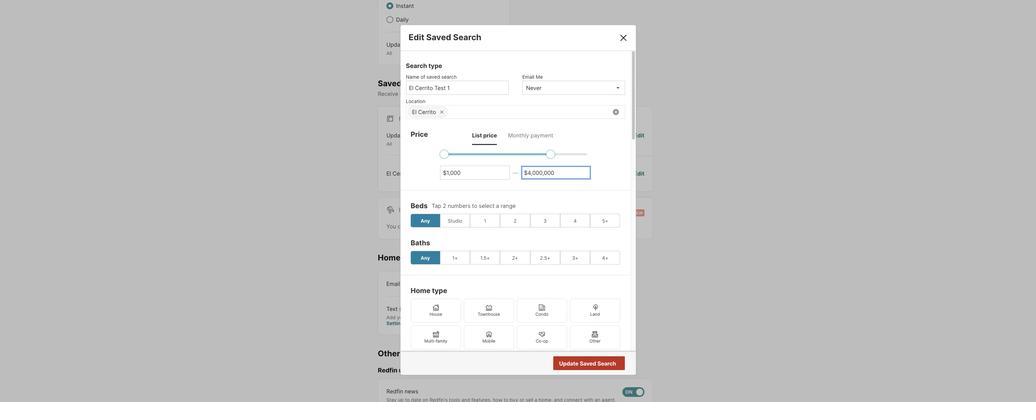 Task type: vqa. For each thing, say whether or not it's contained in the screenshot.
option group containing House
yes



Task type: describe. For each thing, give the bounding box(es) containing it.
any for studio
[[421, 218, 430, 224]]

edit saved search
[[409, 32, 482, 42]]

select
[[479, 203, 495, 210]]

minimum price slider
[[440, 150, 449, 159]]

sale
[[412, 116, 425, 123]]

0 vertical spatial update
[[387, 41, 406, 48]]

number
[[424, 315, 442, 321]]

2+
[[513, 255, 519, 261]]

co-op
[[536, 339, 549, 344]]

Multi-family checkbox
[[411, 326, 461, 350]]

create
[[409, 223, 426, 230]]

tap 2 numbers to select a range
[[432, 203, 516, 210]]

searching
[[486, 223, 511, 230]]

1 vertical spatial search
[[406, 62, 427, 70]]

1 all from the top
[[387, 50, 392, 56]]

email for email me
[[523, 74, 535, 80]]

list price
[[473, 132, 497, 139]]

add your phone number in
[[387, 315, 449, 321]]

none search field inside "edit saved search" dialog
[[448, 106, 625, 120]]

payment
[[531, 132, 554, 139]]

saved right create
[[427, 223, 443, 230]]

numbers
[[448, 203, 471, 210]]

name
[[406, 74, 420, 80]]

4+ radio
[[591, 251, 621, 265]]

1 checkbox
[[470, 214, 501, 228]]

co-
[[536, 339, 544, 344]]

no for no results
[[589, 361, 596, 368]]

redfin for redfin
[[387, 389, 403, 396]]

results
[[598, 361, 616, 368]]

home for home type
[[411, 287, 431, 296]]

2 inside option
[[514, 218, 517, 224]]

Land checkbox
[[570, 299, 621, 323]]

3+
[[573, 255, 579, 261]]

email me element
[[523, 71, 622, 81]]

daily
[[396, 16, 409, 23]]

mobile
[[483, 339, 496, 344]]

edit button for update types
[[635, 132, 645, 147]]

tap
[[432, 203, 442, 210]]

account
[[449, 315, 468, 321]]

tours
[[403, 253, 423, 263]]

0 horizontal spatial your
[[397, 315, 407, 321]]

4 checkbox
[[561, 214, 591, 228]]

no emails
[[581, 170, 607, 177]]

saved inside button
[[580, 361, 597, 368]]

me
[[536, 74, 543, 80]]

based
[[451, 91, 467, 98]]

edit button for no emails
[[635, 170, 645, 178]]

Enter max text field
[[525, 170, 588, 177]]

redfin news
[[387, 389, 419, 396]]

Townhouse checkbox
[[464, 299, 515, 323]]

4
[[574, 218, 577, 224]]

edit for no emails's edit button
[[635, 170, 645, 177]]

2 all from the top
[[387, 141, 392, 147]]

of
[[421, 74, 426, 80]]

(sms)
[[400, 306, 415, 313]]

for for for sale
[[399, 116, 410, 123]]

search type
[[406, 62, 443, 70]]

preferred
[[490, 91, 514, 98]]

update saved search button
[[554, 357, 625, 371]]

settings
[[387, 321, 407, 327]]

house
[[430, 312, 442, 318]]

multi-family
[[425, 339, 448, 344]]

Other checkbox
[[570, 326, 621, 350]]

maximum price slider
[[546, 150, 555, 159]]

account settings
[[387, 315, 468, 327]]

5+
[[603, 218, 609, 224]]

in
[[443, 315, 447, 321]]

rent
[[412, 207, 426, 214]]

timely
[[400, 91, 416, 98]]

saved
[[427, 74, 440, 80]]

rentals
[[521, 223, 539, 230]]

1.5+ radio
[[470, 251, 501, 265]]

Mobile checkbox
[[464, 326, 515, 350]]

.
[[539, 223, 540, 230]]

account settings link
[[387, 315, 468, 327]]

1 vertical spatial update
[[387, 132, 406, 139]]

you
[[387, 223, 396, 230]]

update inside button
[[560, 361, 579, 368]]

instant
[[396, 2, 414, 9]]

to
[[472, 203, 478, 210]]

option group for home type
[[411, 299, 621, 350]]

1 update types all from the top
[[387, 41, 422, 56]]

for rent
[[399, 207, 426, 214]]

text
[[387, 306, 398, 313]]

land
[[591, 312, 600, 318]]

baths
[[411, 239, 431, 248]]

multi-
[[425, 339, 436, 344]]

House checkbox
[[411, 299, 461, 323]]

location element
[[406, 95, 622, 105]]

you can create saved searches while searching for rentals .
[[387, 223, 540, 230]]

2 types from the top
[[407, 132, 422, 139]]

can
[[398, 223, 407, 230]]

news
[[405, 389, 419, 396]]

type for home type
[[432, 287, 448, 296]]

2.5+
[[540, 255, 551, 261]]

Daily radio
[[387, 16, 394, 23]]

clear input button
[[613, 109, 619, 115]]

0 vertical spatial 2
[[443, 203, 447, 210]]

on
[[469, 91, 475, 98]]

filters.
[[534, 91, 551, 98]]

emails for no emails
[[590, 170, 607, 177]]

your inside saved searches receive timely notifications based on your preferred search filters.
[[477, 91, 488, 98]]

4+
[[603, 255, 609, 261]]

1+ radio
[[440, 251, 470, 265]]

name of saved search
[[406, 74, 457, 80]]

remove el cerrito image
[[440, 110, 444, 114]]

Any radio
[[411, 251, 441, 265]]

saved searches receive timely notifications based on your preferred search filters.
[[378, 79, 551, 98]]

search for update saved search
[[598, 361, 617, 368]]



Task type: locate. For each thing, give the bounding box(es) containing it.
1 horizontal spatial search
[[454, 32, 482, 42]]

cerrito for el cerrito test 1
[[393, 170, 411, 177]]

list box inside "edit saved search" dialog
[[523, 81, 626, 95]]

home up (sms)
[[411, 287, 431, 296]]

any inside checkbox
[[421, 218, 430, 224]]

2 update types all from the top
[[387, 132, 422, 147]]

emails for other emails
[[402, 349, 428, 359]]

search left filters.
[[515, 91, 533, 98]]

type up house option
[[432, 287, 448, 296]]

1 horizontal spatial no
[[589, 361, 596, 368]]

0 vertical spatial types
[[407, 41, 422, 48]]

type for search type
[[429, 62, 443, 70]]

1 horizontal spatial emails
[[590, 170, 607, 177]]

cerrito left "test"
[[393, 170, 411, 177]]

1 vertical spatial el
[[387, 170, 391, 177]]

1 horizontal spatial email
[[523, 74, 535, 80]]

type up saved
[[429, 62, 443, 70]]

studio
[[448, 218, 463, 224]]

1 vertical spatial home
[[411, 287, 431, 296]]

edit saved search element
[[409, 32, 611, 42]]

2 right the tap
[[443, 203, 447, 210]]

update left no results button
[[560, 361, 579, 368]]

home
[[378, 253, 401, 263], [411, 287, 431, 296]]

list box
[[523, 81, 626, 95]]

family
[[436, 339, 448, 344]]

0 vertical spatial home
[[378, 253, 401, 263]]

add
[[387, 315, 396, 321]]

1 vertical spatial types
[[407, 132, 422, 139]]

Co-op checkbox
[[517, 326, 568, 350]]

any down baths
[[421, 255, 430, 261]]

el for el cerrito test 1
[[387, 170, 391, 177]]

email up text
[[387, 281, 401, 288]]

1 for from the top
[[399, 116, 410, 123]]

option group for baths
[[411, 251, 621, 265]]

monthly payment element
[[508, 126, 554, 145]]

1 vertical spatial edit button
[[635, 170, 645, 178]]

a
[[496, 203, 500, 210]]

1 horizontal spatial 1
[[484, 218, 487, 224]]

update types all down for sale
[[387, 132, 422, 147]]

el for el cerrito
[[412, 109, 417, 116]]

for left rent
[[399, 207, 410, 214]]

1 vertical spatial no
[[589, 361, 596, 368]]

el up for sale
[[412, 109, 417, 116]]

0 vertical spatial search
[[442, 74, 457, 80]]

condo
[[536, 312, 549, 318]]

2 left rentals
[[514, 218, 517, 224]]

other
[[590, 339, 601, 344], [378, 349, 400, 359]]

1 horizontal spatial your
[[477, 91, 488, 98]]

0 horizontal spatial 1
[[425, 170, 428, 177]]

el inside "edit saved search" dialog
[[412, 109, 417, 116]]

while
[[470, 223, 484, 230]]

update saved search
[[560, 361, 617, 368]]

types down for sale
[[407, 132, 422, 139]]

no results
[[589, 361, 616, 368]]

0 vertical spatial el
[[412, 109, 417, 116]]

1 right while
[[484, 218, 487, 224]]

your up settings
[[397, 315, 407, 321]]

1 horizontal spatial search
[[515, 91, 533, 98]]

saved left the results
[[580, 361, 597, 368]]

1 vertical spatial type
[[432, 287, 448, 296]]

0 vertical spatial search
[[454, 32, 482, 42]]

price
[[484, 132, 497, 139]]

1 vertical spatial option group
[[411, 251, 621, 265]]

0 vertical spatial other
[[590, 339, 601, 344]]

1 vertical spatial email
[[387, 281, 401, 288]]

1 vertical spatial search
[[515, 91, 533, 98]]

0 vertical spatial edit
[[409, 32, 425, 42]]

search up name of saved search text field
[[442, 74, 457, 80]]

0 horizontal spatial other
[[378, 349, 400, 359]]

0 horizontal spatial email
[[387, 281, 401, 288]]

edit button
[[635, 132, 645, 147], [635, 170, 645, 178]]

1 vertical spatial redfin
[[387, 389, 403, 396]]

0 horizontal spatial 2
[[443, 203, 447, 210]]

update types all up search type
[[387, 41, 422, 56]]

1 vertical spatial 2
[[514, 218, 517, 224]]

other up update saved search button
[[590, 339, 601, 344]]

Any checkbox
[[411, 214, 441, 228]]

receive
[[378, 91, 399, 98]]

2 vertical spatial edit
[[635, 170, 645, 177]]

el cerrito
[[412, 109, 436, 116]]

edit inside dialog
[[409, 32, 425, 42]]

other emails
[[378, 349, 428, 359]]

Condo checkbox
[[517, 299, 568, 323]]

search for edit saved search
[[454, 32, 482, 42]]

0 vertical spatial email
[[523, 74, 535, 80]]

1
[[425, 170, 428, 177], [484, 218, 487, 224]]

update types all
[[387, 41, 422, 56], [387, 132, 422, 147]]

price
[[411, 131, 428, 139]]

el
[[412, 109, 417, 116], [387, 170, 391, 177]]

0 vertical spatial all
[[387, 50, 392, 56]]

0 vertical spatial type
[[429, 62, 443, 70]]

None search field
[[448, 106, 625, 120]]

option group
[[411, 214, 621, 228], [411, 251, 621, 265], [411, 299, 621, 350]]

1 right "test"
[[425, 170, 428, 177]]

emails
[[590, 170, 607, 177], [402, 349, 428, 359]]

1 vertical spatial your
[[397, 315, 407, 321]]

0 vertical spatial redfin
[[378, 368, 398, 375]]

saved up receive
[[378, 79, 402, 88]]

other up redfin updates
[[378, 349, 400, 359]]

email
[[523, 74, 535, 80], [387, 281, 401, 288]]

townhouse
[[478, 312, 501, 318]]

0 horizontal spatial search
[[406, 62, 427, 70]]

cerrito up sale
[[419, 109, 436, 116]]

1 horizontal spatial other
[[590, 339, 601, 344]]

list
[[473, 132, 482, 139]]

1 vertical spatial all
[[387, 141, 392, 147]]

1 vertical spatial cerrito
[[393, 170, 411, 177]]

home type
[[411, 287, 448, 296]]

searches left while
[[445, 223, 469, 230]]

0 vertical spatial any
[[421, 218, 430, 224]]

other inside option
[[590, 339, 601, 344]]

no inside button
[[589, 361, 596, 368]]

redfin left "news" in the bottom left of the page
[[387, 389, 403, 396]]

0 vertical spatial no
[[581, 170, 588, 177]]

update down for sale
[[387, 132, 406, 139]]

2 checkbox
[[501, 214, 531, 228]]

Enter min text field
[[443, 170, 507, 177]]

location
[[406, 99, 426, 104]]

1 vertical spatial any
[[421, 255, 430, 261]]

search inside button
[[598, 361, 617, 368]]

edit for update types's edit button
[[635, 132, 645, 139]]

0 horizontal spatial search
[[442, 74, 457, 80]]

any for 1+
[[421, 255, 430, 261]]

types
[[407, 41, 422, 48], [407, 132, 422, 139]]

redfin updates
[[378, 368, 424, 375]]

monthly
[[508, 132, 530, 139]]

0 horizontal spatial home
[[378, 253, 401, 263]]

name of saved search element
[[406, 71, 506, 81]]

1 vertical spatial edit
[[635, 132, 645, 139]]

no
[[581, 170, 588, 177], [589, 361, 596, 368]]

3
[[544, 218, 547, 224]]

0 horizontal spatial searches
[[404, 79, 440, 88]]

search
[[454, 32, 482, 42], [406, 62, 427, 70], [598, 361, 617, 368]]

any inside option
[[421, 255, 430, 261]]

home tours
[[378, 253, 423, 263]]

email inside email me element
[[523, 74, 535, 80]]

1 horizontal spatial 2
[[514, 218, 517, 224]]

your
[[477, 91, 488, 98], [397, 315, 407, 321]]

for
[[399, 116, 410, 123], [399, 207, 410, 214]]

all
[[387, 50, 392, 56], [387, 141, 392, 147]]

2 vertical spatial option group
[[411, 299, 621, 350]]

0 horizontal spatial no
[[581, 170, 588, 177]]

2.5+ radio
[[531, 251, 561, 265]]

0 vertical spatial your
[[477, 91, 488, 98]]

beds
[[411, 202, 428, 210]]

update down the daily "radio"
[[387, 41, 406, 48]]

0 vertical spatial cerrito
[[419, 109, 436, 116]]

searches inside saved searches receive timely notifications based on your preferred search filters.
[[404, 79, 440, 88]]

1 types from the top
[[407, 41, 422, 48]]

0 horizontal spatial el
[[387, 170, 391, 177]]

0 vertical spatial edit button
[[635, 132, 645, 147]]

1 vertical spatial update types all
[[387, 132, 422, 147]]

home inside "edit saved search" dialog
[[411, 287, 431, 296]]

3+ radio
[[561, 251, 591, 265]]

edit for edit saved search
[[409, 32, 425, 42]]

no for no emails
[[581, 170, 588, 177]]

1 vertical spatial other
[[378, 349, 400, 359]]

text (sms)
[[387, 306, 415, 313]]

redfin down other emails
[[378, 368, 398, 375]]

1 vertical spatial for
[[399, 207, 410, 214]]

no results button
[[581, 358, 624, 372]]

email me
[[523, 74, 543, 80]]

redfin for other
[[378, 368, 398, 375]]

1 any from the top
[[421, 218, 430, 224]]

updates
[[399, 368, 424, 375]]

1 edit button from the top
[[635, 132, 645, 147]]

list price element
[[473, 126, 497, 145]]

0 vertical spatial update types all
[[387, 41, 422, 56]]

2 any from the top
[[421, 255, 430, 261]]

email for email
[[387, 281, 401, 288]]

op
[[544, 339, 549, 344]]

—
[[513, 170, 519, 177]]

other for other
[[590, 339, 601, 344]]

2 vertical spatial update
[[560, 361, 579, 368]]

test
[[412, 170, 424, 177]]

1 horizontal spatial el
[[412, 109, 417, 116]]

0 vertical spatial searches
[[404, 79, 440, 88]]

Instant radio
[[387, 2, 394, 9]]

2 horizontal spatial search
[[598, 361, 617, 368]]

0 vertical spatial option group
[[411, 214, 621, 228]]

update
[[387, 41, 406, 48], [387, 132, 406, 139], [560, 361, 579, 368]]

1+
[[453, 255, 458, 261]]

edit saved search dialog
[[401, 25, 636, 403]]

for for for rent
[[399, 207, 410, 214]]

other for other emails
[[378, 349, 400, 359]]

saved up search type
[[427, 32, 452, 42]]

search
[[442, 74, 457, 80], [515, 91, 533, 98]]

types up search type
[[407, 41, 422, 48]]

0 vertical spatial for
[[399, 116, 410, 123]]

1 inside checkbox
[[484, 218, 487, 224]]

0 horizontal spatial cerrito
[[393, 170, 411, 177]]

Studio checkbox
[[440, 214, 470, 228]]

home left tours
[[378, 253, 401, 263]]

5+ checkbox
[[591, 214, 621, 228]]

cerrito
[[419, 109, 436, 116], [393, 170, 411, 177]]

monthly payment
[[508, 132, 554, 139]]

type
[[429, 62, 443, 70], [432, 287, 448, 296]]

2 edit button from the top
[[635, 170, 645, 178]]

cerrito for el cerrito
[[419, 109, 436, 116]]

option group containing house
[[411, 299, 621, 350]]

redfin
[[378, 368, 398, 375], [387, 389, 403, 396]]

your right on
[[477, 91, 488, 98]]

email left me
[[523, 74, 535, 80]]

for
[[513, 223, 520, 230]]

saved
[[427, 32, 452, 42], [378, 79, 402, 88], [427, 223, 443, 230], [580, 361, 597, 368]]

home for home tours
[[378, 253, 401, 263]]

1 vertical spatial searches
[[445, 223, 469, 230]]

Name of saved search text field
[[409, 85, 506, 92]]

saved inside saved searches receive timely notifications based on your preferred search filters.
[[378, 79, 402, 88]]

1 horizontal spatial cerrito
[[419, 109, 436, 116]]

1.5+
[[481, 255, 490, 261]]

phone
[[409, 315, 423, 321]]

1 horizontal spatial home
[[411, 287, 431, 296]]

2 vertical spatial search
[[598, 361, 617, 368]]

search inside dialog
[[442, 74, 457, 80]]

2 for from the top
[[399, 207, 410, 214]]

any down rent
[[421, 218, 430, 224]]

None checkbox
[[480, 305, 502, 315], [623, 388, 645, 398], [480, 305, 502, 315], [623, 388, 645, 398]]

1 horizontal spatial searches
[[445, 223, 469, 230]]

2+ radio
[[501, 251, 531, 265]]

search inside saved searches receive timely notifications based on your preferred search filters.
[[515, 91, 533, 98]]

edit
[[409, 32, 425, 42], [635, 132, 645, 139], [635, 170, 645, 177]]

3 checkbox
[[531, 214, 561, 228]]

el left "test"
[[387, 170, 391, 177]]

1 vertical spatial 1
[[484, 218, 487, 224]]

0 horizontal spatial emails
[[402, 349, 428, 359]]

1 vertical spatial emails
[[402, 349, 428, 359]]

notifications
[[417, 91, 449, 98]]

cerrito inside "edit saved search" dialog
[[419, 109, 436, 116]]

range
[[501, 203, 516, 210]]

0 vertical spatial emails
[[590, 170, 607, 177]]

el cerrito test 1
[[387, 170, 428, 177]]

for left sale
[[399, 116, 410, 123]]

0 vertical spatial 1
[[425, 170, 428, 177]]

for sale
[[399, 116, 425, 123]]

searches up notifications
[[404, 79, 440, 88]]



